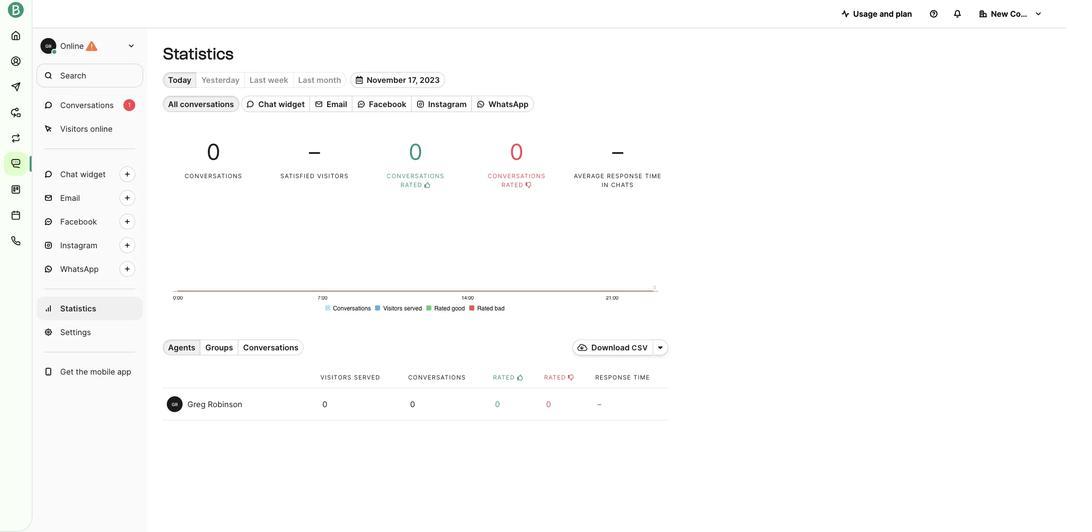 Task type: locate. For each thing, give the bounding box(es) containing it.
0 horizontal spatial chat
[[60, 169, 78, 179]]

1 vertical spatial conversations
[[243, 343, 299, 353]]

1 horizontal spatial conversations
[[243, 343, 299, 353]]

visitors online
[[60, 124, 113, 134]]

1 horizontal spatial gr
[[172, 402, 178, 407]]

1 horizontal spatial –
[[598, 400, 602, 410]]

1 horizontal spatial chat
[[258, 99, 277, 109]]

1 vertical spatial time
[[634, 374, 650, 381]]

1 horizontal spatial chat widget
[[258, 99, 305, 109]]

1
[[128, 101, 131, 109]]

0 horizontal spatial widget
[[80, 169, 106, 179]]

2 conversations rated from the left
[[488, 172, 546, 189]]

statistics up settings
[[60, 304, 96, 314]]

widget left email button
[[279, 99, 305, 109]]

–
[[309, 139, 320, 165], [613, 139, 624, 165], [598, 400, 602, 410]]

1 vertical spatial statistics
[[60, 304, 96, 314]]

today
[[168, 75, 192, 85]]

chat widget button
[[241, 96, 310, 112]]

0 horizontal spatial statistics
[[60, 304, 96, 314]]

0 vertical spatial email
[[327, 99, 347, 109]]

0
[[207, 139, 220, 165], [409, 139, 423, 165], [510, 139, 524, 165], [323, 400, 328, 410], [410, 400, 415, 410], [495, 400, 500, 410], [547, 400, 551, 410]]

instagram
[[428, 99, 467, 109], [60, 241, 98, 250]]

chat widget
[[258, 99, 305, 109], [60, 169, 106, 179]]

facebook
[[369, 99, 407, 109], [60, 217, 97, 227]]

widget
[[279, 99, 305, 109], [80, 169, 106, 179]]

facebook link
[[37, 210, 143, 234]]

average response time in chats
[[574, 172, 662, 189]]

time right the response
[[645, 172, 662, 180]]

conversations rated for good icon
[[387, 172, 445, 189]]

1 vertical spatial facebook
[[60, 217, 97, 227]]

conversations inside button
[[243, 343, 299, 353]]

email up facebook link
[[60, 193, 80, 203]]

download
[[592, 343, 630, 353]]

0 horizontal spatial conversations rated
[[387, 172, 445, 189]]

0 vertical spatial conversations
[[60, 100, 114, 110]]

get the mobile app
[[60, 367, 131, 377]]

chat widget link
[[37, 162, 143, 186]]

2023
[[420, 75, 440, 85]]

new
[[992, 9, 1009, 19]]

response
[[607, 172, 643, 180]]

good image
[[425, 182, 431, 188]]

2 vertical spatial conversations
[[408, 374, 466, 381]]

conversations
[[60, 100, 114, 110], [243, 343, 299, 353], [408, 374, 466, 381]]

1 conversations rated from the left
[[387, 172, 445, 189]]

november 17, 2023
[[367, 75, 440, 85]]

email
[[327, 99, 347, 109], [60, 193, 80, 203]]

conversations button
[[238, 340, 304, 356]]

settings
[[60, 327, 91, 337]]

get
[[60, 367, 74, 377]]

usage and plan button
[[834, 4, 921, 24]]

agents button
[[163, 340, 200, 356]]

0 vertical spatial chat widget
[[258, 99, 305, 109]]

1 horizontal spatial whatsapp
[[489, 99, 529, 109]]

widget up "email" link
[[80, 169, 106, 179]]

– down response
[[598, 400, 602, 410]]

rated left bad image
[[545, 374, 566, 381]]

1 horizontal spatial conversations rated
[[488, 172, 546, 189]]

0 horizontal spatial email
[[60, 193, 80, 203]]

0 horizontal spatial facebook
[[60, 217, 97, 227]]

– up the response
[[613, 139, 624, 165]]

rated left bad icon
[[502, 181, 524, 189]]

chat inside button
[[258, 99, 277, 109]]

whatsapp button
[[472, 96, 534, 112]]

time right response
[[634, 374, 650, 381]]

online
[[60, 41, 84, 51]]

rated left good icon
[[401, 181, 423, 189]]

visitors left online
[[60, 124, 88, 134]]

0 horizontal spatial visitors
[[60, 124, 88, 134]]

chat widget left email button
[[258, 99, 305, 109]]

instagram up whatsapp link
[[60, 241, 98, 250]]

0 horizontal spatial instagram
[[60, 241, 98, 250]]

1 horizontal spatial visitors
[[321, 374, 352, 381]]

0 vertical spatial gr
[[45, 43, 52, 49]]

1 horizontal spatial instagram
[[428, 99, 467, 109]]

chat widget up "email" link
[[60, 169, 106, 179]]

0 vertical spatial visitors
[[60, 124, 88, 134]]

visitors for visitors online
[[60, 124, 88, 134]]

statistics link
[[37, 297, 143, 321]]

facebook down november on the top of the page
[[369, 99, 407, 109]]

conversations rated
[[387, 172, 445, 189], [488, 172, 546, 189]]

1 vertical spatial visitors
[[321, 374, 352, 381]]

2 horizontal spatial conversations
[[408, 374, 466, 381]]

– up satisfied visitors
[[309, 139, 320, 165]]

visitors left served
[[321, 374, 352, 381]]

0 vertical spatial time
[[645, 172, 662, 180]]

company
[[1011, 9, 1047, 19]]

1 horizontal spatial statistics
[[163, 44, 234, 63]]

chat
[[258, 99, 277, 109], [60, 169, 78, 179]]

1 vertical spatial whatsapp
[[60, 264, 99, 274]]

statistics up today
[[163, 44, 234, 63]]

0 horizontal spatial chat widget
[[60, 169, 106, 179]]

visitors
[[317, 172, 349, 180]]

chat widget inside 'chat widget' link
[[60, 169, 106, 179]]

whatsapp
[[489, 99, 529, 109], [60, 264, 99, 274]]

0 horizontal spatial –
[[309, 139, 320, 165]]

1 vertical spatial gr
[[172, 402, 178, 407]]

instagram down 2023
[[428, 99, 467, 109]]

0 horizontal spatial whatsapp
[[60, 264, 99, 274]]

facebook inside "button"
[[369, 99, 407, 109]]

satisfied visitors
[[281, 172, 349, 180]]

email left facebook "button"
[[327, 99, 347, 109]]

gr
[[45, 43, 52, 49], [172, 402, 178, 407]]

gr left greg
[[172, 402, 178, 407]]

1 horizontal spatial facebook
[[369, 99, 407, 109]]

chat widget inside "chat widget" button
[[258, 99, 305, 109]]

1 horizontal spatial email
[[327, 99, 347, 109]]

email button
[[310, 96, 352, 112]]

1 vertical spatial chat widget
[[60, 169, 106, 179]]

gr left online
[[45, 43, 52, 49]]

0 vertical spatial instagram
[[428, 99, 467, 109]]

robinson
[[208, 400, 242, 410]]

november 17, 2023 button
[[351, 72, 445, 88]]

0 vertical spatial facebook
[[369, 99, 407, 109]]

time
[[645, 172, 662, 180], [634, 374, 650, 381]]

conversations inside 'button'
[[180, 99, 234, 109]]

facebook up instagram "link"
[[60, 217, 97, 227]]

usage and plan
[[854, 9, 913, 19]]

conversations
[[180, 99, 234, 109], [185, 172, 242, 180], [387, 172, 445, 180], [488, 172, 546, 180]]

chats
[[611, 181, 634, 189]]

0 vertical spatial chat
[[258, 99, 277, 109]]

email inside button
[[327, 99, 347, 109]]

gr for online
[[45, 43, 52, 49]]

settings link
[[37, 321, 143, 344]]

widget inside button
[[279, 99, 305, 109]]

0 horizontal spatial gr
[[45, 43, 52, 49]]

1 horizontal spatial widget
[[279, 99, 305, 109]]

statistics
[[163, 44, 234, 63], [60, 304, 96, 314]]

visitors
[[60, 124, 88, 134], [321, 374, 352, 381]]

in
[[602, 181, 609, 189]]

all conversations
[[168, 99, 234, 109]]

agents
[[168, 343, 196, 353]]

1 vertical spatial instagram
[[60, 241, 98, 250]]

plan
[[896, 9, 913, 19]]

get the mobile app link
[[37, 360, 143, 384]]

2 horizontal spatial –
[[613, 139, 624, 165]]

rated
[[401, 181, 423, 189], [502, 181, 524, 189], [493, 374, 515, 381], [545, 374, 566, 381]]

0 vertical spatial widget
[[279, 99, 305, 109]]

0 vertical spatial whatsapp
[[489, 99, 529, 109]]



Task type: vqa. For each thing, say whether or not it's contained in the screenshot.
1st connect
no



Task type: describe. For each thing, give the bounding box(es) containing it.
groups button
[[200, 340, 238, 356]]

bad image
[[526, 182, 532, 188]]

response
[[596, 374, 632, 381]]

time inside the average response time in chats
[[645, 172, 662, 180]]

email link
[[37, 186, 143, 210]]

all
[[168, 99, 178, 109]]

november
[[367, 75, 406, 85]]

solo image
[[659, 344, 663, 352]]

0 vertical spatial statistics
[[163, 44, 234, 63]]

search link
[[37, 64, 143, 87]]

1 vertical spatial email
[[60, 193, 80, 203]]

online
[[90, 124, 113, 134]]

the
[[76, 367, 88, 377]]

whatsapp inside button
[[489, 99, 529, 109]]

instagram inside button
[[428, 99, 467, 109]]

facebook button
[[352, 96, 411, 112]]

0 horizontal spatial conversations
[[60, 100, 114, 110]]

average
[[574, 172, 605, 180]]

instagram button
[[411, 96, 472, 112]]

gr for greg robinson
[[172, 402, 178, 407]]

rated left good image
[[493, 374, 515, 381]]

response time
[[596, 374, 650, 381]]

new company
[[992, 9, 1047, 19]]

17,
[[408, 75, 418, 85]]

greg robinson
[[188, 400, 242, 410]]

bad image
[[569, 375, 575, 381]]

visitors served
[[321, 374, 381, 381]]

– for visitors
[[309, 139, 320, 165]]

served
[[354, 374, 381, 381]]

all conversations button
[[163, 96, 239, 112]]

visitors for visitors served
[[321, 374, 352, 381]]

instagram link
[[37, 234, 143, 257]]

good image
[[517, 375, 523, 381]]

usage
[[854, 9, 878, 19]]

search
[[60, 71, 86, 81]]

satisfied
[[281, 172, 315, 180]]

and
[[880, 9, 894, 19]]

1 vertical spatial chat
[[60, 169, 78, 179]]

1 vertical spatial widget
[[80, 169, 106, 179]]

download csv
[[592, 343, 649, 353]]

instagram inside "link"
[[60, 241, 98, 250]]

new company button
[[972, 4, 1051, 24]]

today button
[[163, 72, 196, 88]]

app
[[117, 367, 131, 377]]

visitors online link
[[37, 117, 143, 141]]

groups
[[205, 343, 233, 353]]

– for response
[[613, 139, 624, 165]]

mobile
[[90, 367, 115, 377]]

whatsapp link
[[37, 257, 143, 281]]

conversations rated for bad icon
[[488, 172, 546, 189]]

csv
[[632, 344, 649, 352]]

greg
[[188, 400, 206, 410]]



